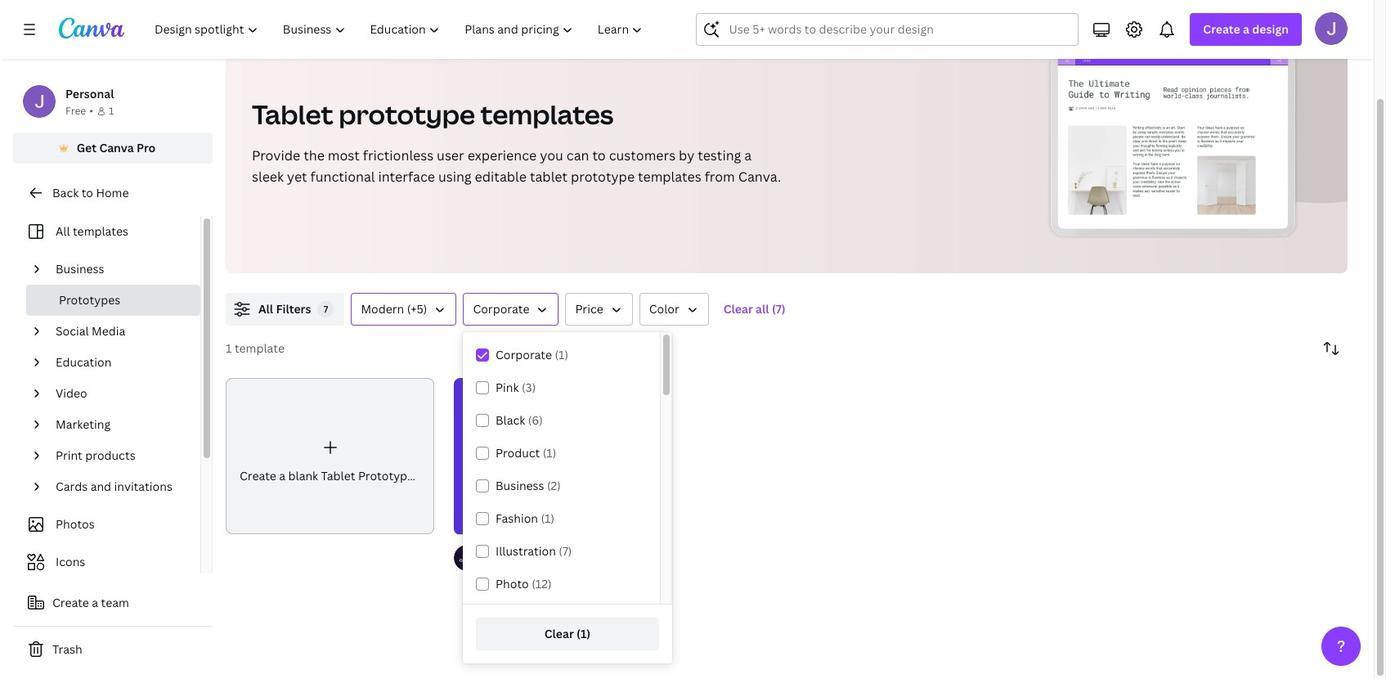 Task type: locate. For each thing, give the bounding box(es) containing it.
2 vertical spatial create
[[52, 595, 89, 610]]

1 left template at the left of page
[[226, 340, 232, 356]]

1 vertical spatial (7)
[[559, 543, 572, 559]]

(1) for corporate (1)
[[555, 347, 569, 362]]

a for create a blank tablet prototype (landscape)
[[279, 468, 286, 483]]

(7) right all
[[772, 301, 786, 317]]

business
[[56, 261, 104, 277], [496, 478, 545, 493]]

blue corporate landing page tablet prototype link
[[487, 542, 745, 560]]

1 horizontal spatial (7)
[[772, 301, 786, 317]]

0 horizontal spatial to
[[82, 185, 93, 200]]

create a team
[[52, 595, 129, 610]]

(1)
[[555, 347, 569, 362], [543, 445, 557, 461], [541, 511, 555, 526], [577, 626, 591, 641]]

0 horizontal spatial prototype
[[358, 468, 414, 483]]

social
[[56, 323, 89, 339]]

pro
[[137, 140, 156, 155]]

1 horizontal spatial templates
[[481, 97, 614, 132]]

the
[[304, 146, 325, 164]]

tablet up provide
[[252, 97, 334, 132]]

photos link
[[23, 509, 191, 540]]

clear for clear all (7)
[[724, 301, 753, 317]]

business up prototypes
[[56, 261, 104, 277]]

clear down (12)
[[545, 626, 574, 641]]

templates down the back to home
[[73, 223, 128, 239]]

jacob simon image
[[1316, 12, 1348, 45]]

1 vertical spatial templates
[[638, 168, 702, 186]]

1 horizontal spatial business
[[496, 478, 545, 493]]

1 horizontal spatial prototype
[[571, 168, 635, 186]]

0 horizontal spatial clear
[[545, 626, 574, 641]]

product
[[496, 445, 540, 461]]

blue
[[487, 543, 512, 558]]

1 horizontal spatial create
[[240, 468, 276, 483]]

a left team
[[92, 595, 98, 610]]

1 horizontal spatial by
[[679, 146, 695, 164]]

business for business
[[56, 261, 104, 277]]

create inside dropdown button
[[1204, 21, 1241, 37]]

black (6)
[[496, 412, 543, 428]]

marketing
[[56, 416, 111, 432]]

0 horizontal spatial 1
[[109, 104, 114, 118]]

0 vertical spatial 1
[[109, 104, 114, 118]]

2 horizontal spatial create
[[1204, 21, 1241, 37]]

1 vertical spatial corporate
[[496, 347, 552, 362]]

all left filters
[[259, 301, 273, 317]]

clear for clear (1)
[[545, 626, 574, 641]]

clear (1)
[[545, 626, 591, 641]]

get canva pro
[[77, 140, 156, 155]]

(1) right product
[[543, 445, 557, 461]]

1 horizontal spatial to
[[593, 146, 606, 164]]

create down icons
[[52, 595, 89, 610]]

0 horizontal spatial (landscape)
[[417, 468, 484, 483]]

2 vertical spatial corporate
[[515, 543, 572, 558]]

create inside "button"
[[52, 595, 89, 610]]

a inside provide the most frictionless user experience you can to customers by testing a sleek yet functional interface using editable tablet prototype templates from canva.
[[745, 146, 752, 164]]

2 horizontal spatial templates
[[638, 168, 702, 186]]

tablet up 'opening'
[[651, 543, 686, 558]]

business down product
[[496, 478, 545, 493]]

create a blank tablet prototype (landscape) element
[[226, 378, 484, 535]]

0 vertical spatial prototype
[[358, 468, 414, 483]]

by left "testing"
[[679, 146, 695, 164]]

1 for 1 template
[[226, 340, 232, 356]]

1 right '•'
[[109, 104, 114, 118]]

prototype up frictionless
[[339, 97, 475, 132]]

0 vertical spatial to
[[593, 146, 606, 164]]

0 horizontal spatial all
[[56, 223, 70, 239]]

0 vertical spatial all
[[56, 223, 70, 239]]

corporate (1)
[[496, 347, 569, 362]]

0 horizontal spatial (7)
[[559, 543, 572, 559]]

(12)
[[532, 576, 552, 592]]

education link
[[49, 347, 191, 378]]

photos
[[56, 516, 95, 532]]

1
[[109, 104, 114, 118], [226, 340, 232, 356]]

(7) inside button
[[772, 301, 786, 317]]

create a design button
[[1191, 13, 1303, 46]]

1 vertical spatial clear
[[545, 626, 574, 641]]

(landscape) down landing
[[569, 561, 627, 575]]

create
[[1204, 21, 1241, 37], [240, 468, 276, 483], [52, 595, 89, 610]]

1 vertical spatial all
[[259, 301, 273, 317]]

templates inside provide the most frictionless user experience you can to customers by testing a sleek yet functional interface using editable tablet prototype templates from canva.
[[638, 168, 702, 186]]

1 vertical spatial by
[[629, 561, 641, 575]]

prototypes
[[59, 292, 120, 308]]

free
[[65, 104, 86, 118]]

to right can on the left of the page
[[593, 146, 606, 164]]

cards and invitations link
[[49, 471, 191, 502]]

1 vertical spatial prototype
[[571, 168, 635, 186]]

(landscape) left the business (2)
[[417, 468, 484, 483]]

corporate
[[473, 301, 530, 317], [496, 347, 552, 362], [515, 543, 572, 558]]

create left "blank"
[[240, 468, 276, 483]]

all
[[56, 223, 70, 239], [259, 301, 273, 317]]

pink
[[496, 380, 519, 395]]

1 vertical spatial 1
[[226, 340, 232, 356]]

1 horizontal spatial prototype
[[519, 561, 567, 575]]

0 horizontal spatial templates
[[73, 223, 128, 239]]

home
[[96, 185, 129, 200]]

(7)
[[772, 301, 786, 317], [559, 543, 572, 559]]

interface
[[378, 168, 435, 186]]

1 vertical spatial (landscape)
[[569, 561, 627, 575]]

all filters
[[259, 301, 311, 317]]

create a design
[[1204, 21, 1289, 37]]

1 vertical spatial create
[[240, 468, 276, 483]]

0 horizontal spatial business
[[56, 261, 104, 277]]

tablet prototype templates image
[[999, 11, 1348, 273], [1059, 56, 1289, 229]]

0 vertical spatial clear
[[724, 301, 753, 317]]

templates
[[481, 97, 614, 132], [638, 168, 702, 186], [73, 223, 128, 239]]

color
[[649, 301, 680, 317]]

clear (1) button
[[476, 618, 659, 650]]

all inside all templates link
[[56, 223, 70, 239]]

0 vertical spatial corporate
[[473, 301, 530, 317]]

Sort by button
[[1316, 332, 1348, 365]]

None search field
[[697, 13, 1079, 46]]

a inside dropdown button
[[1244, 21, 1250, 37]]

templates down customers
[[638, 168, 702, 186]]

a up canva.
[[745, 146, 752, 164]]

free •
[[65, 104, 93, 118]]

tablet prototype (landscape) by opening gate link
[[487, 560, 708, 576]]

create for create a design
[[1204, 21, 1241, 37]]

provide the most frictionless user experience you can to customers by testing a sleek yet functional interface using editable tablet prototype templates from canva.
[[252, 146, 782, 186]]

1 horizontal spatial (landscape)
[[569, 561, 627, 575]]

0 vertical spatial business
[[56, 261, 104, 277]]

provide
[[252, 146, 300, 164]]

trash link
[[13, 633, 213, 666]]

templates up you
[[481, 97, 614, 132]]

0 horizontal spatial prototype
[[339, 97, 475, 132]]

corporate up (12)
[[515, 543, 572, 558]]

to inside provide the most frictionless user experience you can to customers by testing a sleek yet functional interface using editable tablet prototype templates from canva.
[[593, 146, 606, 164]]

clear inside clear all (7) button
[[724, 301, 753, 317]]

by down page
[[629, 561, 641, 575]]

1 horizontal spatial clear
[[724, 301, 753, 317]]

2 vertical spatial templates
[[73, 223, 128, 239]]

1 template
[[226, 340, 285, 356]]

1 vertical spatial to
[[82, 185, 93, 200]]

(1) inside clear (1) button
[[577, 626, 591, 641]]

personal
[[65, 86, 114, 101]]

1 horizontal spatial all
[[259, 301, 273, 317]]

0 vertical spatial by
[[679, 146, 695, 164]]

can
[[567, 146, 589, 164]]

a left design
[[1244, 21, 1250, 37]]

(1) for clear (1)
[[577, 626, 591, 641]]

all for all templates
[[56, 223, 70, 239]]

0 vertical spatial create
[[1204, 21, 1241, 37]]

social media link
[[49, 316, 191, 347]]

fashion
[[496, 511, 538, 526]]

prototype inside create a blank tablet prototype (landscape) element
[[358, 468, 414, 483]]

(1) for fashion (1)
[[541, 511, 555, 526]]

all down back
[[56, 223, 70, 239]]

design
[[1253, 21, 1289, 37]]

clear left all
[[724, 301, 753, 317]]

(1) right fashion
[[541, 511, 555, 526]]

(7) left landing
[[559, 543, 572, 559]]

(1) down price button
[[555, 347, 569, 362]]

filters
[[276, 301, 311, 317]]

1 horizontal spatial 1
[[226, 340, 232, 356]]

yet
[[287, 168, 307, 186]]

top level navigation element
[[144, 13, 657, 46]]

0 horizontal spatial by
[[629, 561, 641, 575]]

0 vertical spatial (7)
[[772, 301, 786, 317]]

you
[[540, 146, 564, 164]]

1 vertical spatial business
[[496, 478, 545, 493]]

a
[[1244, 21, 1250, 37], [745, 146, 752, 164], [279, 468, 286, 483], [92, 595, 98, 610]]

products
[[85, 448, 136, 463]]

2 vertical spatial prototype
[[519, 561, 567, 575]]

canva.
[[739, 168, 782, 186]]

create left design
[[1204, 21, 1241, 37]]

0 horizontal spatial create
[[52, 595, 89, 610]]

(3)
[[522, 380, 536, 395]]

price
[[576, 301, 604, 317]]

prototype down can on the left of the page
[[571, 168, 635, 186]]

to right back
[[82, 185, 93, 200]]

icons link
[[23, 547, 191, 578]]

corporate up (3) at bottom left
[[496, 347, 552, 362]]

corporate up corporate (1)
[[473, 301, 530, 317]]

clear inside clear (1) button
[[545, 626, 574, 641]]

create a blank tablet prototype (landscape)
[[240, 468, 484, 483]]

video
[[56, 385, 87, 401]]

clear
[[724, 301, 753, 317], [545, 626, 574, 641]]

to
[[593, 146, 606, 164], [82, 185, 93, 200]]

business for business (2)
[[496, 478, 545, 493]]

experience
[[468, 146, 537, 164]]

(+5)
[[407, 301, 427, 317]]

tablet
[[252, 97, 334, 132], [321, 468, 355, 483], [651, 543, 686, 558], [487, 561, 516, 575]]

2 horizontal spatial prototype
[[689, 543, 745, 558]]

corporate inside button
[[473, 301, 530, 317]]

a left "blank"
[[279, 468, 286, 483]]

(1) down tablet prototype (landscape) by opening gate link
[[577, 626, 591, 641]]

modern (+5) button
[[351, 293, 457, 326]]

prototype
[[358, 468, 414, 483], [689, 543, 745, 558], [519, 561, 567, 575]]

editable
[[475, 168, 527, 186]]

a for create a design
[[1244, 21, 1250, 37]]

a inside "button"
[[92, 595, 98, 610]]

1 for 1
[[109, 104, 114, 118]]



Task type: describe. For each thing, give the bounding box(es) containing it.
color button
[[640, 293, 709, 326]]

to inside back to home link
[[82, 185, 93, 200]]

price button
[[566, 293, 633, 326]]

print products
[[56, 448, 136, 463]]

all for all filters
[[259, 301, 273, 317]]

media
[[92, 323, 125, 339]]

social media
[[56, 323, 125, 339]]

blue corporate landing page tablet prototype image
[[454, 378, 663, 535]]

blank
[[288, 468, 318, 483]]

(2)
[[547, 478, 561, 493]]

frictionless
[[363, 146, 434, 164]]

clear all (7) button
[[716, 293, 794, 326]]

print products link
[[49, 440, 191, 471]]

back to home
[[52, 185, 129, 200]]

most
[[328, 146, 360, 164]]

trash
[[52, 641, 82, 657]]

all templates link
[[23, 216, 191, 247]]

team
[[101, 595, 129, 610]]

7 filter options selected element
[[318, 301, 334, 317]]

canva
[[99, 140, 134, 155]]

all
[[756, 301, 770, 317]]

from
[[705, 168, 735, 186]]

•
[[89, 104, 93, 118]]

functional
[[311, 168, 375, 186]]

get canva pro button
[[13, 133, 213, 164]]

black
[[496, 412, 526, 428]]

tablet down 'blue'
[[487, 561, 516, 575]]

product (1)
[[496, 445, 557, 461]]

tablet
[[530, 168, 568, 186]]

photo
[[496, 576, 529, 592]]

corporate for corporate
[[473, 301, 530, 317]]

business (2)
[[496, 478, 561, 493]]

illustration (7)
[[496, 543, 572, 559]]

back
[[52, 185, 79, 200]]

blue corporate landing page tablet prototype tablet prototype (landscape) by opening gate
[[487, 543, 745, 575]]

marketing link
[[49, 409, 191, 440]]

template
[[235, 340, 285, 356]]

get
[[77, 140, 97, 155]]

(6)
[[528, 412, 543, 428]]

landing
[[575, 543, 619, 558]]

prototype inside provide the most frictionless user experience you can to customers by testing a sleek yet functional interface using editable tablet prototype templates from canva.
[[571, 168, 635, 186]]

cards and invitations
[[56, 479, 173, 494]]

modern (+5)
[[361, 301, 427, 317]]

testing
[[698, 146, 742, 164]]

1 vertical spatial prototype
[[689, 543, 745, 558]]

sleek
[[252, 168, 284, 186]]

tablet right "blank"
[[321, 468, 355, 483]]

0 vertical spatial (landscape)
[[417, 468, 484, 483]]

user
[[437, 146, 465, 164]]

clear all (7)
[[724, 301, 786, 317]]

7
[[324, 303, 328, 315]]

create a team button
[[13, 587, 213, 619]]

create for create a team
[[52, 595, 89, 610]]

page
[[622, 543, 648, 558]]

all templates
[[56, 223, 128, 239]]

video link
[[49, 378, 191, 409]]

back to home link
[[13, 177, 213, 209]]

modern
[[361, 301, 404, 317]]

by inside provide the most frictionless user experience you can to customers by testing a sleek yet functional interface using editable tablet prototype templates from canva.
[[679, 146, 695, 164]]

(1) for product (1)
[[543, 445, 557, 461]]

0 vertical spatial prototype
[[339, 97, 475, 132]]

(landscape) inside the blue corporate landing page tablet prototype tablet prototype (landscape) by opening gate
[[569, 561, 627, 575]]

corporate inside the blue corporate landing page tablet prototype tablet prototype (landscape) by opening gate
[[515, 543, 572, 558]]

fashion (1)
[[496, 511, 555, 526]]

corporate for corporate (1)
[[496, 347, 552, 362]]

icons
[[56, 554, 85, 569]]

photo (12)
[[496, 576, 552, 592]]

tablet prototype templates
[[252, 97, 614, 132]]

print
[[56, 448, 83, 463]]

education
[[56, 354, 112, 370]]

corporate button
[[463, 293, 559, 326]]

opening
[[643, 561, 683, 575]]

gate
[[685, 561, 708, 575]]

0 vertical spatial templates
[[481, 97, 614, 132]]

create a blank tablet prototype (landscape) link
[[226, 378, 484, 535]]

a for create a team
[[92, 595, 98, 610]]

cards
[[56, 479, 88, 494]]

business link
[[49, 254, 191, 285]]

by inside the blue corporate landing page tablet prototype tablet prototype (landscape) by opening gate
[[629, 561, 641, 575]]

customers
[[609, 146, 676, 164]]

Search search field
[[729, 14, 1069, 45]]

illustration
[[496, 543, 556, 559]]

using
[[438, 168, 472, 186]]

create for create a blank tablet prototype (landscape)
[[240, 468, 276, 483]]

pink (3)
[[496, 380, 536, 395]]

and
[[91, 479, 111, 494]]



Task type: vqa. For each thing, say whether or not it's contained in the screenshot.
the a
yes



